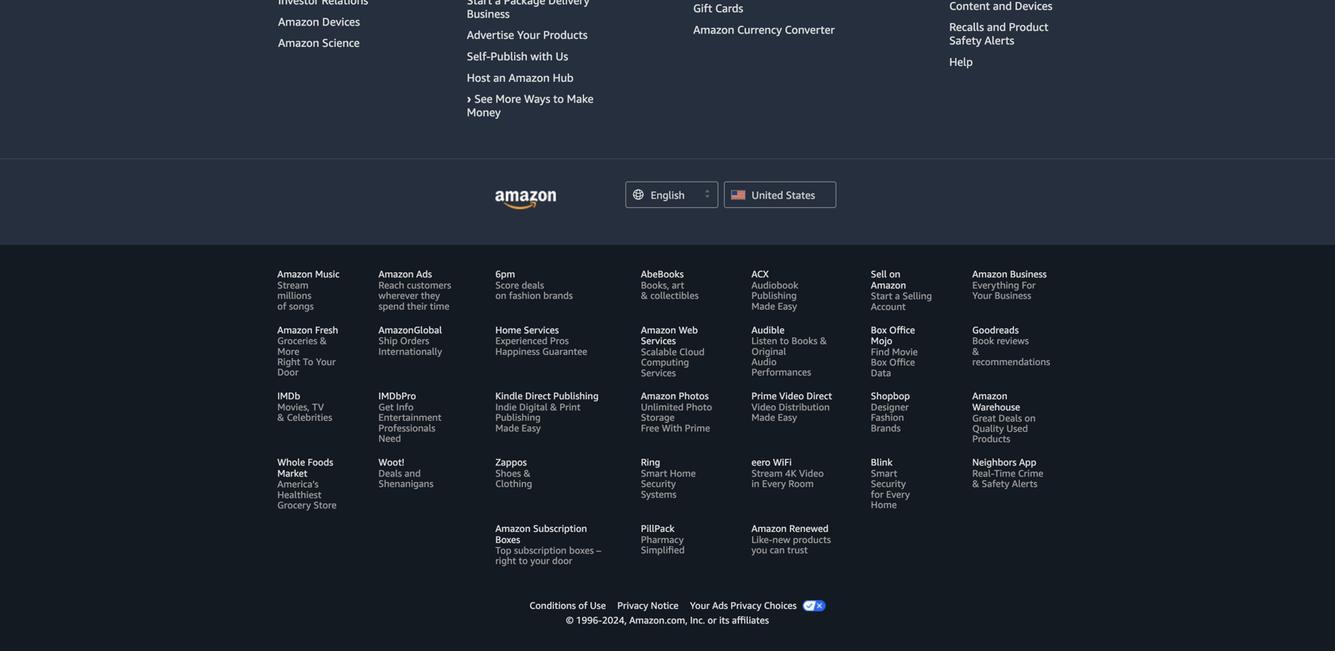 Task type: locate. For each thing, give the bounding box(es) containing it.
amazon inside amazon music stream millions of songs
[[277, 269, 313, 280]]

publishing for indie digital & print publishing
[[553, 391, 599, 402]]

direct right "kindle"
[[525, 391, 551, 402]]

office up movie
[[890, 325, 915, 336]]

amazon up great
[[973, 391, 1008, 402]]

1 vertical spatial a
[[895, 291, 900, 302]]

1 horizontal spatial deals
[[999, 413, 1022, 424]]

easy up 'wifi'
[[778, 412, 797, 423]]

publishing down acx
[[752, 290, 797, 301]]

0 horizontal spatial of
[[277, 301, 287, 312]]

renewed
[[789, 523, 829, 535]]

ads up "they"
[[416, 269, 432, 280]]

1 horizontal spatial more
[[496, 92, 521, 105]]

computing
[[641, 357, 689, 368]]

start inside sell on amazon start a selling account
[[871, 291, 893, 302]]

smart for blink
[[871, 468, 898, 479]]

amazon inside amazon web services scalable cloud computing services
[[641, 325, 676, 336]]

and right recalls
[[987, 20, 1006, 34]]

easy inside kindle direct publishing indie digital & print publishing made easy
[[522, 423, 541, 434]]

services up the guarantee
[[524, 325, 559, 336]]

2 security from the left
[[871, 479, 906, 490]]

1 horizontal spatial publishing
[[553, 391, 599, 402]]

or
[[708, 615, 717, 626]]

millions
[[277, 290, 312, 301]]

deals right great
[[999, 413, 1022, 424]]

books
[[792, 336, 818, 347]]

1 horizontal spatial privacy
[[731, 601, 762, 612]]

of inside amazon music stream millions of songs
[[277, 301, 287, 312]]

1 vertical spatial start
[[871, 291, 893, 302]]

security down "blink"
[[871, 479, 906, 490]]

on inside sell on amazon start a selling account
[[890, 269, 901, 280]]

a
[[495, 0, 501, 7], [895, 291, 900, 302]]

your up inc.
[[690, 601, 710, 612]]

2 horizontal spatial publishing
[[752, 290, 797, 301]]

every right for
[[886, 489, 910, 500]]

a left selling
[[895, 291, 900, 302]]

0 vertical spatial a
[[495, 0, 501, 7]]

audible listen to books & original audio performances
[[752, 325, 827, 378]]

made down the indie
[[495, 423, 519, 434]]

to inside amazon subscription boxes top subscription boxes – right to your door
[[519, 556, 528, 567]]

to inside host an amazon hub › see more ways to make money
[[553, 92, 564, 105]]

& down neighbors
[[973, 479, 980, 490]]

›
[[467, 91, 471, 106]]

smart up systems on the bottom of the page
[[641, 468, 668, 479]]

amazonglobal ship orders internationally
[[379, 325, 442, 357]]

1 horizontal spatial smart
[[871, 468, 898, 479]]

1 smart from the left
[[641, 468, 668, 479]]

2 vertical spatial home
[[871, 500, 897, 511]]

1 horizontal spatial products
[[973, 434, 1011, 445]]

safety down neighbors
[[982, 479, 1010, 490]]

& right groceries
[[320, 336, 327, 347]]

0 vertical spatial start
[[467, 0, 492, 7]]

a inside sell on amazon start a selling account
[[895, 291, 900, 302]]

1 vertical spatial ads
[[712, 601, 728, 612]]

0 vertical spatial office
[[890, 325, 915, 336]]

new
[[773, 534, 791, 545]]

alerts down app
[[1012, 479, 1038, 490]]

0 vertical spatial business
[[467, 7, 510, 20]]

1 vertical spatial to
[[780, 336, 789, 347]]

0 horizontal spatial more
[[277, 346, 299, 357]]

0 horizontal spatial and
[[405, 468, 421, 479]]

pros
[[550, 336, 569, 347]]

amazon warehouse great deals on quality used products
[[973, 391, 1036, 445]]

every inside eero wifi stream 4k video in every room
[[762, 479, 786, 490]]

more inside host an amazon hub › see more ways to make money
[[496, 92, 521, 105]]

conditions
[[530, 601, 576, 612]]

goodreads book reviews & recommendations
[[973, 325, 1051, 368]]

guarantee
[[542, 346, 588, 357]]

& left "print"
[[550, 402, 557, 413]]

science
[[322, 36, 360, 49]]

zappos
[[495, 457, 527, 468]]

1 horizontal spatial start
[[871, 291, 893, 302]]

security
[[641, 479, 676, 490], [871, 479, 906, 490]]

1 office from the top
[[890, 325, 915, 336]]

on right warehouse
[[1025, 413, 1036, 424]]

1 horizontal spatial home
[[670, 468, 696, 479]]

& down the goodreads
[[973, 346, 980, 357]]

songs
[[289, 301, 314, 312]]

1 horizontal spatial of
[[579, 601, 588, 612]]

1 vertical spatial prime
[[685, 423, 710, 434]]

publishing for audiobook publishing
[[752, 290, 797, 301]]

services inside home services experienced pros happiness guarantee
[[524, 325, 559, 336]]

sell
[[871, 269, 887, 280]]

gift cards
[[693, 2, 744, 15]]

deals down need
[[379, 468, 402, 479]]

products down great
[[973, 434, 1011, 445]]

home inside ring smart home security systems
[[670, 468, 696, 479]]

stream up songs in the top left of the page
[[277, 280, 309, 291]]

0 vertical spatial deals
[[999, 413, 1022, 424]]

start up the advertise
[[467, 0, 492, 7]]

room
[[789, 479, 814, 490]]

on inside 6pm score deals on fashion brands
[[495, 290, 507, 301]]

6pm
[[495, 269, 515, 280]]

more up door
[[277, 346, 299, 357]]

every right in
[[762, 479, 786, 490]]

start
[[467, 0, 492, 7], [871, 291, 893, 302]]

amazon down gift cards
[[693, 23, 735, 36]]

of left songs in the top left of the page
[[277, 301, 287, 312]]

more down an
[[496, 92, 521, 105]]

amazon inside amazon fresh groceries & more right to your door
[[277, 325, 313, 336]]

& inside abebooks books, art & collectibles
[[641, 290, 648, 301]]

0 horizontal spatial privacy
[[618, 601, 648, 612]]

1 vertical spatial office
[[890, 357, 915, 368]]

amazon inside amazon renewed like-new products you can trust
[[752, 523, 787, 535]]

alerts inside neighbors app real-time crime & safety alerts
[[1012, 479, 1038, 490]]

prime
[[752, 391, 777, 402], [685, 423, 710, 434]]

score
[[495, 280, 519, 291]]

0 vertical spatial on
[[890, 269, 901, 280]]

security down the ring
[[641, 479, 676, 490]]

0 vertical spatial publishing
[[752, 290, 797, 301]]

home up happiness at the bottom left of the page
[[495, 325, 521, 336]]

0 vertical spatial to
[[553, 92, 564, 105]]

amazon up can
[[752, 523, 787, 535]]

your ads privacy choices
[[690, 601, 797, 612]]

2 privacy from the left
[[731, 601, 762, 612]]

shopbop designer fashion brands
[[871, 391, 910, 434]]

amazon up ways
[[509, 71, 550, 84]]

amazon inside amazon subscription boxes top subscription boxes – right to your door
[[495, 523, 531, 535]]

movies,
[[277, 402, 310, 413]]

advertise your products
[[467, 28, 588, 41]]

pillpack pharmacy simplified
[[641, 523, 685, 556]]

market
[[277, 468, 308, 479]]

united states
[[752, 189, 815, 202]]

amazon inside amazon photos unlimited photo storage free with prime
[[641, 391, 676, 402]]

smart inside blink smart security for every home
[[871, 468, 898, 479]]

smart up for
[[871, 468, 898, 479]]

a inside start a package delivery business
[[495, 0, 501, 7]]

alerts down product
[[985, 34, 1015, 47]]

they
[[421, 290, 440, 301]]

host an amazon hub › see more ways to make money
[[467, 71, 594, 119]]

home up systems on the bottom of the page
[[670, 468, 696, 479]]

deals inside amazon warehouse great deals on quality used products
[[999, 413, 1022, 424]]

sell on amazon start a selling account
[[871, 269, 932, 312]]

stream inside amazon music stream millions of songs
[[277, 280, 309, 291]]

every
[[762, 479, 786, 490], [886, 489, 910, 500]]

america's
[[277, 479, 319, 490]]

amazon up top
[[495, 523, 531, 535]]

wifi
[[773, 457, 792, 468]]

amazon us home image
[[496, 191, 556, 210]]

amazon for services
[[641, 325, 676, 336]]

0 vertical spatial alerts
[[985, 34, 1015, 47]]

& down the imdb
[[277, 412, 284, 423]]

your
[[517, 28, 540, 41], [973, 290, 992, 301], [316, 357, 336, 368], [690, 601, 710, 612]]

services up computing
[[641, 336, 676, 347]]

stream inside eero wifi stream 4k video in every room
[[752, 468, 783, 479]]

recalls and product safety alerts link
[[950, 20, 1049, 47]]

0 horizontal spatial security
[[641, 479, 676, 490]]

unlimited
[[641, 402, 684, 413]]

0 horizontal spatial direct
[[525, 391, 551, 402]]

amazon for stream
[[277, 269, 313, 280]]

stream
[[277, 280, 309, 291], [752, 468, 783, 479]]

prime down performances
[[752, 391, 777, 402]]

1 vertical spatial more
[[277, 346, 299, 357]]

publishing down "kindle"
[[495, 412, 541, 423]]

& down abebooks
[[641, 290, 648, 301]]

amazon inside the amazon business everything for your business
[[973, 269, 1008, 280]]

0 horizontal spatial deals
[[379, 468, 402, 479]]

1 direct from the left
[[525, 391, 551, 402]]

0 vertical spatial box
[[871, 325, 887, 336]]

zappos shoes & clothing
[[495, 457, 532, 490]]

amazon up scalable
[[641, 325, 676, 336]]

time
[[430, 301, 450, 312]]

0 horizontal spatial stream
[[277, 280, 309, 291]]

imdbpro
[[379, 391, 416, 402]]

1 vertical spatial stream
[[752, 468, 783, 479]]

with
[[662, 423, 683, 434]]

in
[[752, 479, 760, 490]]

home
[[495, 325, 521, 336], [670, 468, 696, 479], [871, 500, 897, 511]]

delivery
[[548, 0, 590, 7]]

info
[[396, 402, 414, 413]]

easy inside acx audiobook publishing made easy
[[778, 301, 797, 312]]

audible
[[752, 325, 785, 336]]

top
[[495, 545, 512, 556]]

right
[[277, 357, 300, 368]]

1 horizontal spatial and
[[987, 20, 1006, 34]]

1 horizontal spatial stream
[[752, 468, 783, 479]]

& right shoes
[[524, 468, 531, 479]]

1 vertical spatial publishing
[[553, 391, 599, 402]]

security inside ring smart home security systems
[[641, 479, 676, 490]]

ads inside 'amazon ads reach customers wherever they spend their time'
[[416, 269, 432, 280]]

ads up the its at the bottom of the page
[[712, 601, 728, 612]]

privacy up 2024,
[[618, 601, 648, 612]]

can
[[770, 545, 785, 556]]

0 horizontal spatial products
[[543, 28, 588, 41]]

1 horizontal spatial prime
[[752, 391, 777, 402]]

amazon down songs in the top left of the page
[[277, 325, 313, 336]]

blink smart security for every home
[[871, 457, 910, 511]]

web
[[679, 325, 698, 336]]

gift cards link
[[693, 2, 744, 15]]

0 vertical spatial products
[[543, 28, 588, 41]]

0 vertical spatial safety
[[950, 34, 982, 47]]

1 vertical spatial and
[[405, 468, 421, 479]]

and right woot!
[[405, 468, 421, 479]]

1 horizontal spatial on
[[890, 269, 901, 280]]

publishing right digital
[[553, 391, 599, 402]]

1 horizontal spatial a
[[895, 291, 900, 302]]

0 vertical spatial ads
[[416, 269, 432, 280]]

0 vertical spatial home
[[495, 325, 521, 336]]

0 horizontal spatial start
[[467, 0, 492, 7]]

stream left 4k
[[752, 468, 783, 479]]

your up self-publish with us link
[[517, 28, 540, 41]]

2 vertical spatial to
[[519, 556, 528, 567]]

amazon inside amazon warehouse great deals on quality used products
[[973, 391, 1008, 402]]

easy down audiobook
[[778, 301, 797, 312]]

to for ›
[[553, 92, 564, 105]]

and inside recalls and product safety alerts
[[987, 20, 1006, 34]]

amazon up wherever
[[379, 269, 414, 280]]

neighbors app real-time crime & safety alerts
[[973, 457, 1044, 490]]

1 vertical spatial products
[[973, 434, 1011, 445]]

0 horizontal spatial on
[[495, 290, 507, 301]]

amazon.com,
[[629, 615, 688, 626]]

amazon up millions
[[277, 269, 313, 280]]

0 horizontal spatial home
[[495, 325, 521, 336]]

prime down photo
[[685, 423, 710, 434]]

publishing inside acx audiobook publishing made easy
[[752, 290, 797, 301]]

1 security from the left
[[641, 479, 676, 490]]

your right to
[[316, 357, 336, 368]]

easy down digital
[[522, 423, 541, 434]]

subscription
[[533, 523, 587, 535]]

safety inside neighbors app real-time crime & safety alerts
[[982, 479, 1010, 490]]

photos
[[679, 391, 709, 402]]

1 horizontal spatial ads
[[712, 601, 728, 612]]

1 vertical spatial on
[[495, 290, 507, 301]]

0 horizontal spatial ads
[[416, 269, 432, 280]]

1 horizontal spatial to
[[553, 92, 564, 105]]

1 vertical spatial home
[[670, 468, 696, 479]]

2 vertical spatial on
[[1025, 413, 1036, 424]]

self-
[[467, 50, 491, 63]]

1 vertical spatial alerts
[[1012, 479, 1038, 490]]

acx audiobook publishing made easy
[[752, 269, 799, 312]]

made inside prime video direct video distribution made easy
[[752, 412, 775, 423]]

privacy up affiliates
[[731, 601, 762, 612]]

products up us
[[543, 28, 588, 41]]

safety down recalls
[[950, 34, 982, 47]]

0 horizontal spatial prime
[[685, 423, 710, 434]]

box up find
[[871, 325, 887, 336]]

2024,
[[602, 615, 627, 626]]

of left use
[[579, 601, 588, 612]]

2 smart from the left
[[871, 468, 898, 479]]

to right listen
[[780, 336, 789, 347]]

0 horizontal spatial to
[[519, 556, 528, 567]]

0 vertical spatial stream
[[277, 280, 309, 291]]

0 horizontal spatial a
[[495, 0, 501, 7]]

1 vertical spatial of
[[579, 601, 588, 612]]

deals
[[999, 413, 1022, 424], [379, 468, 402, 479]]

recalls and product safety alerts
[[950, 20, 1049, 47]]

1 horizontal spatial every
[[886, 489, 910, 500]]

your up the goodreads
[[973, 290, 992, 301]]

amazon up account
[[871, 280, 906, 291]]

amazon for great
[[973, 391, 1008, 402]]

0 vertical spatial more
[[496, 92, 521, 105]]

prime inside amazon photos unlimited photo storage free with prime
[[685, 423, 710, 434]]

a left package
[[495, 0, 501, 7]]

0 vertical spatial of
[[277, 301, 287, 312]]

deals inside woot! deals and shenanigans
[[379, 468, 402, 479]]

& right books
[[820, 336, 827, 347]]

2 horizontal spatial to
[[780, 336, 789, 347]]

1 vertical spatial box
[[871, 357, 887, 368]]

to left your
[[519, 556, 528, 567]]

to right ways
[[553, 92, 564, 105]]

2 horizontal spatial home
[[871, 500, 897, 511]]

amazon left for on the top right
[[973, 269, 1008, 280]]

direct down performances
[[807, 391, 832, 402]]

box down mojo
[[871, 357, 887, 368]]

0 horizontal spatial smart
[[641, 468, 668, 479]]

amazon up the storage
[[641, 391, 676, 402]]

1 box from the top
[[871, 325, 887, 336]]

start down sell
[[871, 291, 893, 302]]

2 horizontal spatial on
[[1025, 413, 1036, 424]]

money
[[467, 106, 501, 119]]

0 vertical spatial prime
[[752, 391, 777, 402]]

find
[[871, 347, 890, 358]]

home down "blink"
[[871, 500, 897, 511]]

1 horizontal spatial security
[[871, 479, 906, 490]]

office down mojo
[[890, 357, 915, 368]]

fashion
[[509, 290, 541, 301]]

account
[[871, 301, 906, 312]]

privacy notice
[[618, 601, 679, 612]]

1 vertical spatial deals
[[379, 468, 402, 479]]

amazon inside sell on amazon start a selling account
[[871, 280, 906, 291]]

2 vertical spatial publishing
[[495, 412, 541, 423]]

door
[[552, 556, 573, 567]]

for
[[1022, 280, 1036, 291]]

on right sell
[[890, 269, 901, 280]]

boxes
[[495, 534, 520, 545]]

0 horizontal spatial every
[[762, 479, 786, 490]]

fresh
[[315, 325, 338, 336]]

smart inside ring smart home security systems
[[641, 468, 668, 479]]

1 vertical spatial safety
[[982, 479, 1010, 490]]

reviews
[[997, 336, 1029, 347]]

made left distribution
[[752, 412, 775, 423]]

every inside blink smart security for every home
[[886, 489, 910, 500]]

0 vertical spatial and
[[987, 20, 1006, 34]]

stream for eero
[[752, 468, 783, 479]]

on down 6pm
[[495, 290, 507, 301]]

2 direct from the left
[[807, 391, 832, 402]]

made down audiobook
[[752, 301, 775, 312]]

1 horizontal spatial direct
[[807, 391, 832, 402]]

designer
[[871, 402, 909, 413]]

collectibles
[[651, 290, 699, 301]]

amazon inside 'amazon ads reach customers wherever they spend their time'
[[379, 269, 414, 280]]



Task type: vqa. For each thing, say whether or not it's contained in the screenshot.
Retina
no



Task type: describe. For each thing, give the bounding box(es) containing it.
selling
[[903, 291, 932, 302]]

& inside the goodreads book reviews & recommendations
[[973, 346, 980, 357]]

like-
[[752, 534, 773, 545]]

products inside amazon warehouse great deals on quality used products
[[973, 434, 1011, 445]]

groceries
[[277, 336, 317, 347]]

direct inside prime video direct video distribution made easy
[[807, 391, 832, 402]]

easy inside prime video direct video distribution made easy
[[778, 412, 797, 423]]

video inside eero wifi stream 4k video in every room
[[799, 468, 824, 479]]

woot! deals and shenanigans
[[379, 457, 434, 490]]

audio
[[752, 357, 777, 368]]

abebooks
[[641, 269, 684, 280]]

services down scalable
[[641, 367, 676, 379]]

2 vertical spatial business
[[995, 290, 1032, 301]]

amazon subscription boxes top subscription boxes – right to your door
[[495, 523, 601, 567]]

need
[[379, 433, 401, 444]]

stream for amazon
[[277, 280, 309, 291]]

clothing
[[495, 479, 532, 490]]

home services experienced pros happiness guarantee
[[495, 325, 588, 357]]

amazon for everything
[[973, 269, 1008, 280]]

whole foods market america's healthiest grocery store
[[277, 457, 337, 511]]

customers
[[407, 280, 451, 291]]

amazon currency converter
[[693, 23, 835, 36]]

systems
[[641, 489, 677, 500]]

english link
[[626, 182, 719, 208]]

listen
[[752, 336, 778, 347]]

amazon music stream millions of songs
[[277, 269, 340, 312]]

currency
[[737, 23, 782, 36]]

amazon for converter
[[693, 23, 735, 36]]

reach
[[379, 280, 404, 291]]

blink
[[871, 457, 893, 468]]

conditions of use
[[530, 601, 606, 612]]

to
[[303, 357, 313, 368]]

& inside zappos shoes & clothing
[[524, 468, 531, 479]]

storage
[[641, 412, 675, 423]]

used
[[1007, 423, 1028, 434]]

home inside blink smart security for every home
[[871, 500, 897, 511]]

start inside start a package delivery business
[[467, 0, 492, 7]]

affiliates
[[732, 615, 769, 626]]

1996-
[[576, 615, 602, 626]]

to for subscription
[[519, 556, 528, 567]]

imdb
[[277, 391, 300, 402]]

for
[[871, 489, 884, 500]]

acx
[[752, 269, 769, 280]]

amazon renewed like-new products you can trust
[[752, 523, 831, 556]]

alerts inside recalls and product safety alerts
[[985, 34, 1015, 47]]

amazon for unlimited
[[641, 391, 676, 402]]

notice
[[651, 601, 679, 612]]

ring smart home security systems
[[641, 457, 696, 500]]

goodreads
[[973, 325, 1019, 336]]

amazon inside host an amazon hub › see more ways to make money
[[509, 71, 550, 84]]

movie
[[892, 347, 918, 358]]

internationally
[[379, 346, 442, 357]]

prime video direct video distribution made easy
[[752, 391, 832, 423]]

box office mojo find movie box office data
[[871, 325, 918, 379]]

grocery
[[277, 500, 311, 511]]

help
[[950, 55, 973, 68]]

indie
[[495, 402, 517, 413]]

advertise
[[467, 28, 514, 41]]

amazon devices link
[[278, 15, 360, 28]]

prime inside prime video direct video distribution made easy
[[752, 391, 777, 402]]

recalls
[[950, 20, 984, 34]]

music
[[315, 269, 340, 280]]

2 box from the top
[[871, 357, 887, 368]]

on inside amazon warehouse great deals on quality used products
[[1025, 413, 1036, 424]]

devices
[[322, 15, 360, 28]]

& inside neighbors app real-time crime & safety alerts
[[973, 479, 980, 490]]

your ads privacy choices link
[[684, 601, 803, 612]]

amazon currency converter link
[[693, 23, 835, 36]]

ways
[[524, 92, 550, 105]]

security inside blink smart security for every home
[[871, 479, 906, 490]]

print
[[560, 402, 581, 413]]

boxes
[[569, 545, 594, 556]]

amazon down 'amazon devices' link
[[278, 36, 319, 49]]

& inside kindle direct publishing indie digital & print publishing made easy
[[550, 402, 557, 413]]

amazon for boxes
[[495, 523, 531, 535]]

1 privacy from the left
[[618, 601, 648, 612]]

more inside amazon fresh groceries & more right to your door
[[277, 346, 299, 357]]

amazon photos unlimited photo storage free with prime
[[641, 391, 712, 434]]

& inside imdb movies, tv & celebrities
[[277, 412, 284, 423]]

subscription
[[514, 545, 567, 556]]

made inside kindle direct publishing indie digital & print publishing made easy
[[495, 423, 519, 434]]

smart for ring
[[641, 468, 668, 479]]

deals
[[522, 280, 544, 291]]

your inside the amazon business everything for your business
[[973, 290, 992, 301]]

eero wifi stream 4k video in every room
[[752, 457, 824, 490]]

make
[[567, 92, 594, 105]]

cloud
[[680, 347, 705, 358]]

original
[[752, 346, 786, 357]]

0 horizontal spatial publishing
[[495, 412, 541, 423]]

host an amazon hub link
[[467, 71, 574, 84]]

business inside start a package delivery business
[[467, 7, 510, 20]]

and inside woot! deals and shenanigans
[[405, 468, 421, 479]]

home inside home services experienced pros happiness guarantee
[[495, 325, 521, 336]]

amazon for groceries
[[277, 325, 313, 336]]

time
[[994, 468, 1016, 479]]

ads for amazon
[[416, 269, 432, 280]]

experienced
[[495, 336, 548, 347]]

brands
[[871, 423, 901, 434]]

your inside amazon fresh groceries & more right to your door
[[316, 357, 336, 368]]

& inside amazon fresh groceries & more right to your door
[[320, 336, 327, 347]]

advertise your products link
[[467, 28, 588, 41]]

amazon for reach
[[379, 269, 414, 280]]

made inside acx audiobook publishing made easy
[[752, 301, 775, 312]]

amazon for like-
[[752, 523, 787, 535]]

eero
[[752, 457, 771, 468]]

privacy notice link
[[612, 601, 684, 612]]

package
[[504, 0, 546, 7]]

hub
[[553, 71, 574, 84]]

1 vertical spatial business
[[1010, 269, 1047, 280]]

direct inside kindle direct publishing indie digital & print publishing made easy
[[525, 391, 551, 402]]

converter
[[785, 23, 835, 36]]

inc.
[[690, 615, 705, 626]]

photo
[[686, 402, 712, 413]]

distribution
[[779, 402, 830, 413]]

conditions of use link
[[524, 601, 612, 612]]

& inside audible listen to books & original audio performances
[[820, 336, 827, 347]]

performances
[[752, 367, 811, 378]]

amazon fresh groceries & more right to your door
[[277, 325, 338, 378]]

2 office from the top
[[890, 357, 915, 368]]

whole
[[277, 457, 305, 468]]

amazon up amazon science link
[[278, 15, 319, 28]]

ads for your
[[712, 601, 728, 612]]

right
[[495, 556, 516, 567]]

simplified
[[641, 545, 685, 556]]

safety inside recalls and product safety alerts
[[950, 34, 982, 47]]

great
[[973, 413, 996, 424]]

ship
[[379, 336, 398, 347]]

art
[[672, 280, 684, 291]]

to inside audible listen to books & original audio performances
[[780, 336, 789, 347]]



